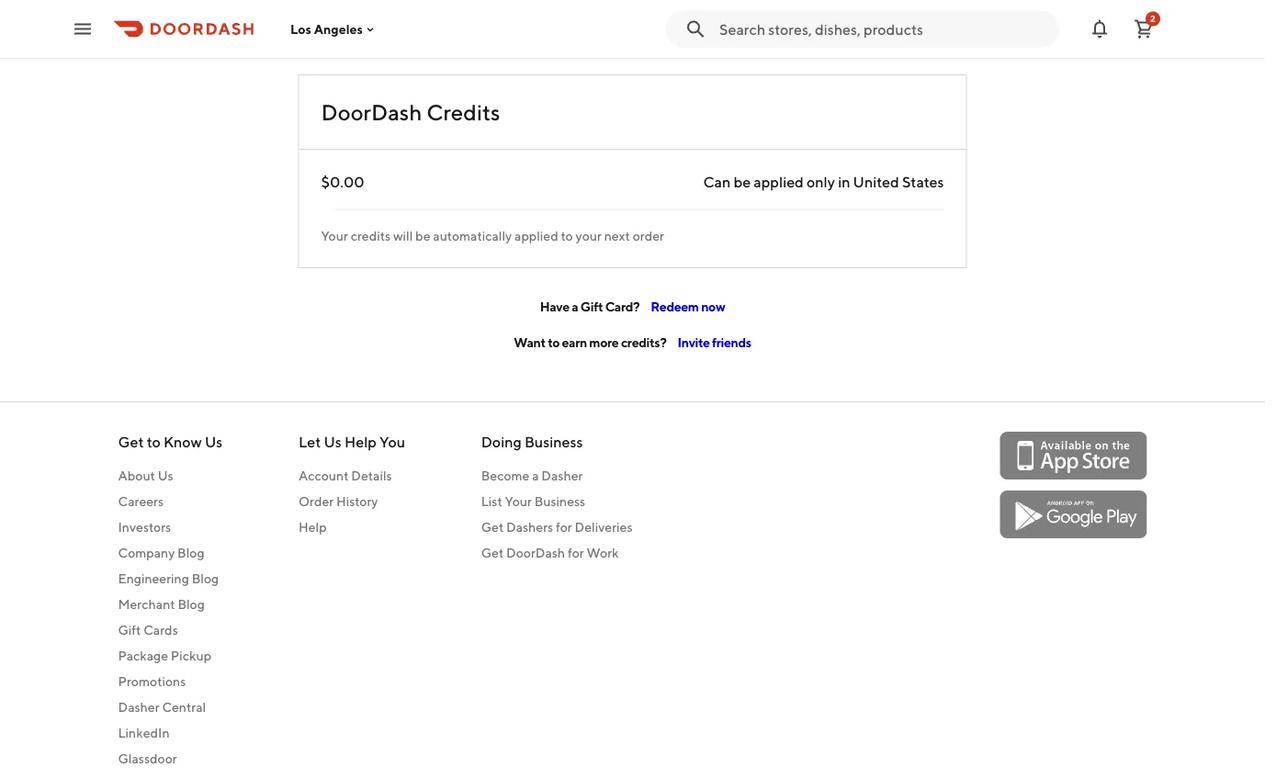 Task type: vqa. For each thing, say whether or not it's contained in the screenshot.
Pay
no



Task type: locate. For each thing, give the bounding box(es) containing it.
0 vertical spatial applied
[[754, 173, 804, 191]]

open menu image
[[72, 18, 94, 40]]

get for get doordash for work
[[481, 545, 504, 561]]

have a gift card?
[[540, 299, 640, 314]]

1 items, open order cart image
[[1133, 18, 1155, 40]]

redeem
[[651, 299, 699, 314]]

1 vertical spatial blog
[[192, 571, 219, 586]]

0 horizontal spatial be
[[415, 228, 431, 244]]

business down become a dasher link
[[534, 494, 586, 509]]

business up become a dasher link
[[525, 433, 583, 451]]

for inside "get doordash for work" link
[[568, 545, 584, 561]]

get for get to know us
[[118, 433, 144, 451]]

1 horizontal spatial help
[[345, 433, 377, 451]]

dasher up list your business link
[[542, 468, 583, 483]]

gift left card?
[[581, 299, 603, 314]]

0 vertical spatial get
[[118, 433, 144, 451]]

doordash up $0.00
[[321, 99, 422, 125]]

1 vertical spatial get
[[481, 520, 504, 535]]

0 horizontal spatial your
[[321, 228, 348, 244]]

be right will
[[415, 228, 431, 244]]

company blog
[[118, 545, 205, 561]]

2 horizontal spatial us
[[324, 433, 342, 451]]

1 vertical spatial help
[[299, 520, 327, 535]]

a for gift
[[572, 299, 578, 314]]

1 horizontal spatial applied
[[754, 173, 804, 191]]

work
[[587, 545, 619, 561]]

1 vertical spatial business
[[534, 494, 586, 509]]

card?
[[605, 299, 640, 314]]

a for dasher
[[532, 468, 539, 483]]

credits
[[351, 228, 391, 244]]

dasher central link
[[118, 698, 223, 717]]

account details
[[299, 468, 392, 483]]

automatically
[[433, 228, 512, 244]]

2 vertical spatial get
[[481, 545, 504, 561]]

0 vertical spatial a
[[572, 299, 578, 314]]

0 horizontal spatial doordash
[[321, 99, 422, 125]]

to left earn
[[548, 334, 560, 350]]

1 horizontal spatial a
[[572, 299, 578, 314]]

your left the credits
[[321, 228, 348, 244]]

investors
[[118, 520, 171, 535]]

$0.00
[[321, 173, 365, 191]]

1 horizontal spatial us
[[205, 433, 223, 451]]

Store search: begin typing to search for stores available on DoorDash text field
[[719, 19, 1048, 39]]

2 vertical spatial to
[[147, 433, 161, 451]]

for down list your business link
[[556, 520, 572, 535]]

0 horizontal spatial us
[[158, 468, 173, 483]]

to left know
[[147, 433, 161, 451]]

blog down company blog link
[[192, 571, 219, 586]]

become a dasher link
[[481, 467, 633, 485]]

help
[[345, 433, 377, 451], [299, 520, 327, 535]]

0 horizontal spatial gift
[[118, 623, 141, 638]]

order history
[[299, 494, 378, 509]]

about
[[118, 468, 155, 483]]

0 horizontal spatial to
[[147, 433, 161, 451]]

0 vertical spatial doordash
[[321, 99, 422, 125]]

package
[[118, 648, 168, 663]]

1 horizontal spatial to
[[548, 334, 560, 350]]

los angeles button
[[290, 21, 378, 37]]

0 horizontal spatial a
[[532, 468, 539, 483]]

get for get dashers for deliveries
[[481, 520, 504, 535]]

dasher up "linkedin"
[[118, 700, 160, 715]]

0 vertical spatial be
[[734, 173, 751, 191]]

cards
[[144, 623, 178, 638]]

doing business
[[481, 433, 583, 451]]

to for more
[[548, 334, 560, 350]]

0 vertical spatial blog
[[177, 545, 205, 561]]

1 vertical spatial for
[[568, 545, 584, 561]]

2
[[1151, 13, 1156, 24]]

us right know
[[205, 433, 223, 451]]

1 horizontal spatial be
[[734, 173, 751, 191]]

doordash down dashers
[[506, 545, 565, 561]]

1 vertical spatial to
[[548, 334, 560, 350]]

for inside get dashers for deliveries 'link'
[[556, 520, 572, 535]]

2 horizontal spatial to
[[561, 228, 573, 244]]

get inside 'link'
[[481, 520, 504, 535]]

doordash
[[321, 99, 422, 125], [506, 545, 565, 561]]

get to know us
[[118, 433, 223, 451]]

applied left only
[[754, 173, 804, 191]]

1 vertical spatial doordash
[[506, 545, 565, 561]]

1 horizontal spatial doordash
[[506, 545, 565, 561]]

1 vertical spatial a
[[532, 468, 539, 483]]

help down order
[[299, 520, 327, 535]]

let
[[299, 433, 321, 451]]

promotions
[[118, 674, 186, 689]]

invite friends
[[678, 334, 751, 350]]

gift
[[581, 299, 603, 314], [118, 623, 141, 638]]

blog down investors link
[[177, 545, 205, 561]]

applied
[[754, 173, 804, 191], [515, 228, 558, 244]]

0 vertical spatial your
[[321, 228, 348, 244]]

redeem now
[[651, 299, 725, 314]]

invite friends link
[[678, 334, 751, 350]]

pickup
[[171, 648, 211, 663]]

for
[[556, 520, 572, 535], [568, 545, 584, 561]]

your credits will be automatically applied to your next order
[[321, 228, 664, 244]]

get doordash for work
[[481, 545, 619, 561]]

you
[[380, 433, 405, 451]]

for left work
[[568, 545, 584, 561]]

more
[[589, 334, 619, 350]]

will
[[393, 228, 413, 244]]

1 vertical spatial dasher
[[118, 700, 160, 715]]

2 button
[[1126, 11, 1162, 47]]

0 vertical spatial business
[[525, 433, 583, 451]]

us right let
[[324, 433, 342, 451]]

a up list your business
[[532, 468, 539, 483]]

us for let us help you
[[324, 433, 342, 451]]

a right have
[[572, 299, 578, 314]]

for for dashers
[[556, 520, 572, 535]]

0 vertical spatial gift
[[581, 299, 603, 314]]

applied left your
[[515, 228, 558, 244]]

dasher
[[542, 468, 583, 483], [118, 700, 160, 715]]

your
[[576, 228, 602, 244]]

us up careers "link"
[[158, 468, 173, 483]]

us
[[205, 433, 223, 451], [324, 433, 342, 451], [158, 468, 173, 483]]

credits
[[427, 99, 500, 125]]

be right can at the right of page
[[734, 173, 751, 191]]

to
[[561, 228, 573, 244], [548, 334, 560, 350], [147, 433, 161, 451]]

1 vertical spatial your
[[505, 494, 532, 509]]

0 horizontal spatial help
[[299, 520, 327, 535]]

help left you
[[345, 433, 377, 451]]

get
[[118, 433, 144, 451], [481, 520, 504, 535], [481, 545, 504, 561]]

blog down engineering blog link
[[178, 597, 205, 612]]

know
[[164, 433, 202, 451]]

0 horizontal spatial dasher
[[118, 700, 160, 715]]

notification bell image
[[1089, 18, 1111, 40]]

a
[[572, 299, 578, 314], [532, 468, 539, 483]]

2 vertical spatial blog
[[178, 597, 205, 612]]

can be applied only in united states
[[703, 173, 944, 191]]

engineering
[[118, 571, 189, 586]]

0 vertical spatial for
[[556, 520, 572, 535]]

0 horizontal spatial applied
[[515, 228, 558, 244]]

friends
[[712, 334, 751, 350]]

to left your
[[561, 228, 573, 244]]

order history link
[[299, 493, 405, 511]]

states
[[902, 173, 944, 191]]

your right list
[[505, 494, 532, 509]]

0 vertical spatial help
[[345, 433, 377, 451]]

0 vertical spatial dasher
[[542, 468, 583, 483]]

your
[[321, 228, 348, 244], [505, 494, 532, 509]]

package pickup
[[118, 648, 211, 663]]

0 vertical spatial to
[[561, 228, 573, 244]]

careers
[[118, 494, 164, 509]]

1 vertical spatial applied
[[515, 228, 558, 244]]

list your business link
[[481, 493, 633, 511]]

gift up package
[[118, 623, 141, 638]]

in
[[838, 173, 850, 191]]

business
[[525, 433, 583, 451], [534, 494, 586, 509]]

credits?
[[621, 334, 667, 350]]

blog
[[177, 545, 205, 561], [192, 571, 219, 586], [178, 597, 205, 612]]



Task type: describe. For each thing, give the bounding box(es) containing it.
can
[[703, 173, 731, 191]]

earn
[[562, 334, 587, 350]]

become
[[481, 468, 530, 483]]

1 horizontal spatial your
[[505, 494, 532, 509]]

history
[[336, 494, 378, 509]]

order
[[299, 494, 334, 509]]

angeles
[[314, 21, 363, 37]]

gift cards link
[[118, 621, 223, 640]]

los angeles
[[290, 21, 363, 37]]

company
[[118, 545, 175, 561]]

list your business
[[481, 494, 586, 509]]

merchant blog link
[[118, 595, 223, 614]]

have
[[540, 299, 569, 314]]

careers link
[[118, 493, 223, 511]]

help inside "link"
[[299, 520, 327, 535]]

1 horizontal spatial gift
[[581, 299, 603, 314]]

invite
[[678, 334, 710, 350]]

account details link
[[299, 467, 405, 485]]

central
[[162, 700, 206, 715]]

let us help you
[[299, 433, 405, 451]]

doing
[[481, 433, 522, 451]]

next
[[604, 228, 630, 244]]

engineering blog
[[118, 571, 219, 586]]

for for doordash
[[568, 545, 584, 561]]

doordash credits
[[321, 99, 500, 125]]

account
[[299, 468, 349, 483]]

to for us
[[147, 433, 161, 451]]

promotions link
[[118, 673, 223, 691]]

details
[[351, 468, 392, 483]]

list
[[481, 494, 502, 509]]

united
[[853, 173, 899, 191]]

get dashers for deliveries link
[[481, 518, 633, 537]]

get dashers for deliveries
[[481, 520, 633, 535]]

1 vertical spatial be
[[415, 228, 431, 244]]

blog for company blog
[[177, 545, 205, 561]]

get doordash for work link
[[481, 544, 633, 562]]

want
[[514, 334, 546, 350]]

about us
[[118, 468, 173, 483]]

only
[[807, 173, 835, 191]]

help link
[[299, 518, 405, 537]]

investors link
[[118, 518, 223, 537]]

merchant blog
[[118, 597, 205, 612]]

us for about us
[[158, 468, 173, 483]]

gift cards
[[118, 623, 178, 638]]

now
[[701, 299, 725, 314]]

deliveries
[[575, 520, 633, 535]]

dasher central
[[118, 700, 206, 715]]

1 horizontal spatial dasher
[[542, 468, 583, 483]]

blog for engineering blog
[[192, 571, 219, 586]]

los
[[290, 21, 311, 37]]

want to earn more credits?
[[514, 334, 667, 350]]

glassdoor link
[[118, 750, 223, 767]]

merchant
[[118, 597, 175, 612]]

1 vertical spatial gift
[[118, 623, 141, 638]]

linkedin
[[118, 725, 170, 741]]

become a dasher
[[481, 468, 583, 483]]

package pickup link
[[118, 647, 223, 665]]

blog for merchant blog
[[178, 597, 205, 612]]

dashers
[[506, 520, 553, 535]]

linkedin link
[[118, 724, 223, 742]]

company blog link
[[118, 544, 223, 562]]

engineering blog link
[[118, 570, 223, 588]]

order
[[633, 228, 664, 244]]

redeem now link
[[651, 299, 725, 314]]

about us link
[[118, 467, 223, 485]]

glassdoor
[[118, 751, 177, 766]]



